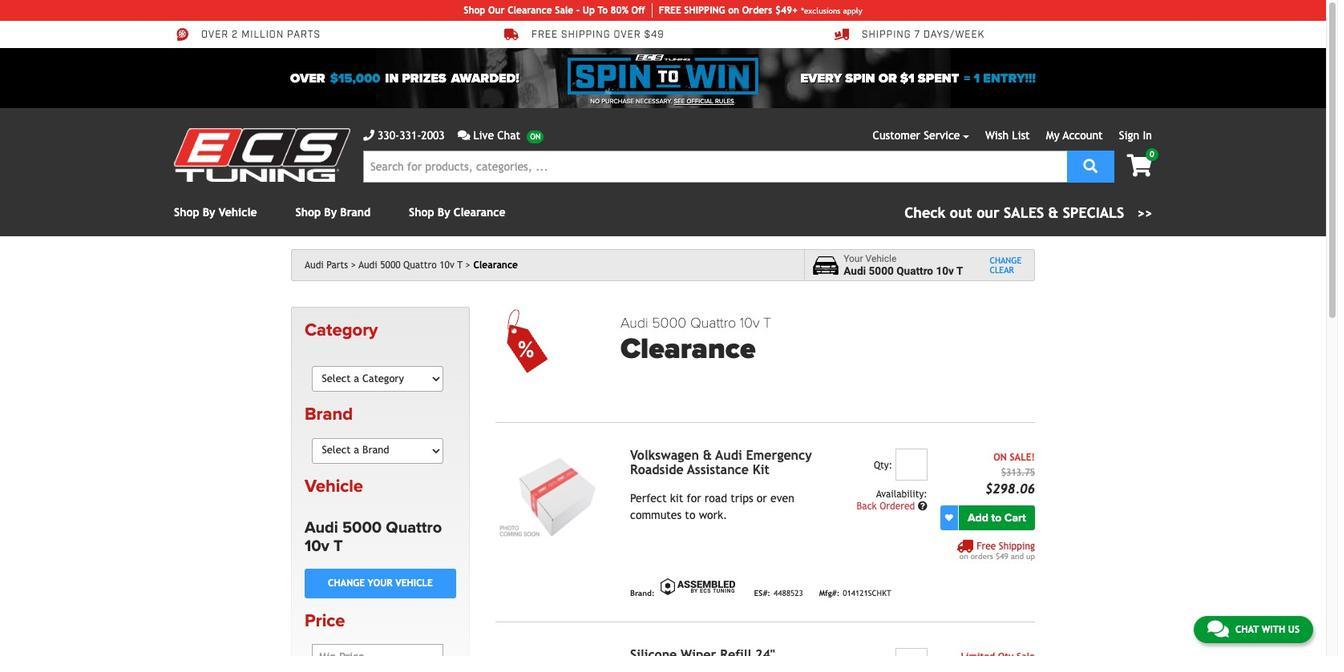 Task type: describe. For each thing, give the bounding box(es) containing it.
shop our clearance sale - up to 80% off link
[[464, 3, 653, 18]]

your
[[368, 579, 393, 590]]

audi 5000 quattro 10v t link
[[359, 260, 471, 271]]

Search text field
[[363, 151, 1068, 183]]

free shipping over $49
[[532, 29, 665, 41]]

014121schkt
[[843, 590, 892, 599]]

roadside
[[630, 463, 684, 478]]

perfect
[[630, 492, 667, 505]]

*exclusions
[[801, 6, 841, 15]]

parts
[[287, 29, 321, 41]]

specials
[[1063, 205, 1125, 221]]

10v inside your vehicle audi 5000 quattro 10v t
[[936, 265, 954, 278]]

0 link
[[1115, 148, 1159, 179]]

purchase
[[602, 98, 634, 105]]

add
[[968, 512, 989, 525]]

wish
[[986, 129, 1009, 142]]

$298.06
[[986, 482, 1036, 497]]

10v inside audi 5000 quattro 10v t
[[305, 537, 330, 557]]

0 vertical spatial $49
[[644, 29, 665, 41]]

.
[[735, 98, 736, 105]]

10v inside audi 5000 quattro 10v t clearance
[[740, 314, 760, 332]]

up
[[1027, 552, 1036, 561]]

add to cart button
[[959, 506, 1036, 531]]

ecs tuning image
[[174, 128, 351, 182]]

by for brand
[[324, 206, 337, 219]]

1 vertical spatial chat
[[1236, 625, 1259, 636]]

sale
[[555, 5, 574, 16]]

sales
[[1004, 205, 1044, 221]]

qty:
[[874, 460, 893, 471]]

add to cart
[[968, 512, 1027, 525]]

no purchase necessary. see official rules .
[[591, 98, 736, 105]]

shopping cart image
[[1127, 155, 1153, 177]]

change for clear
[[990, 256, 1022, 266]]

parts
[[327, 260, 348, 271]]

quattro inside your vehicle audi 5000 quattro 10v t
[[897, 265, 934, 278]]

free shipping over $49 link
[[505, 27, 665, 42]]

over for over $15,000 in prizes
[[290, 70, 325, 86]]

330-331-2003
[[378, 129, 445, 142]]

cart
[[1005, 512, 1027, 525]]

audi inside your vehicle audi 5000 quattro 10v t
[[844, 265, 866, 278]]

search image
[[1084, 158, 1098, 173]]

mfg#: 014121schkt
[[819, 590, 892, 599]]

t inside audi 5000 quattro 10v t
[[334, 537, 343, 557]]

live chat
[[474, 129, 521, 142]]

customer service
[[873, 129, 961, 142]]

add to wish list image
[[945, 514, 954, 522]]

our
[[488, 5, 505, 16]]

1
[[974, 70, 980, 86]]

phone image
[[363, 130, 375, 141]]

free
[[659, 5, 682, 16]]

spin
[[846, 70, 876, 86]]

over $15,000 in prizes
[[290, 70, 446, 86]]

category
[[305, 320, 378, 341]]

audi inside audi 5000 quattro 10v t
[[305, 519, 338, 538]]

sign
[[1120, 129, 1140, 142]]

free shipping on orders $49 and up
[[960, 541, 1036, 561]]

0 vertical spatial brand
[[340, 206, 371, 219]]

see official rules link
[[674, 97, 735, 107]]

shop for shop by clearance
[[409, 206, 434, 219]]

t inside your vehicle audi 5000 quattro 10v t
[[957, 265, 964, 278]]

quattro inside audi 5000 quattro 10v t
[[386, 519, 442, 538]]

million
[[242, 29, 284, 41]]

live
[[474, 129, 494, 142]]

1 horizontal spatial or
[[879, 70, 897, 86]]

price
[[305, 611, 345, 632]]

over for over 2 million parts
[[201, 29, 229, 41]]

comments image
[[1208, 620, 1230, 639]]

us
[[1289, 625, 1300, 636]]

ping
[[704, 5, 726, 16]]

shop for shop by vehicle
[[174, 206, 199, 219]]

orders
[[742, 5, 773, 16]]

road
[[705, 492, 728, 505]]

chat with us link
[[1194, 617, 1314, 644]]

0 vertical spatial shipping
[[862, 29, 912, 41]]

& for specials
[[1049, 205, 1059, 221]]

customer
[[873, 129, 921, 142]]

volkswagen & audi emergency roadside assistance kit link
[[630, 448, 812, 478]]

change clear
[[990, 256, 1022, 275]]

$15,000
[[330, 70, 380, 86]]

1 vertical spatial audi 5000 quattro 10v t
[[305, 519, 442, 557]]

shipping inside free shipping on orders $49 and up
[[999, 541, 1036, 552]]

customer service button
[[873, 128, 970, 144]]

=
[[964, 70, 971, 86]]

orders
[[971, 552, 994, 561]]

7
[[915, 29, 921, 41]]

quattro inside audi 5000 quattro 10v t clearance
[[691, 314, 737, 332]]

my account link
[[1047, 129, 1103, 142]]

see
[[674, 98, 685, 105]]

on sale! $313.75 $298.06
[[986, 452, 1036, 497]]

clear
[[990, 266, 1015, 275]]

chat with us
[[1236, 625, 1300, 636]]

80%
[[611, 5, 629, 16]]

with
[[1262, 625, 1286, 636]]

assistance
[[688, 463, 749, 478]]

volkswagen & audi emergency roadside assistance kit
[[630, 448, 812, 478]]

ordered
[[880, 501, 915, 512]]

on
[[994, 452, 1007, 463]]

assembled by ecs - corporate logo image
[[658, 577, 738, 597]]

vehicle inside your vehicle audi 5000 quattro 10v t
[[866, 253, 897, 264]]

shipping 7 days/week link
[[835, 27, 985, 42]]

ship
[[685, 5, 704, 16]]



Task type: vqa. For each thing, say whether or not it's contained in the screenshot.
the es#3477399 - 5572 - lp550 5" led driving light kit, sae compliant - led white driving beam - piaa - audi bmw volkswagen mercedes benz mini porsche image
no



Task type: locate. For each thing, give the bounding box(es) containing it.
$49
[[644, 29, 665, 41], [996, 552, 1009, 561]]

2 by from the left
[[324, 206, 337, 219]]

1 horizontal spatial to
[[992, 512, 1002, 525]]

1 vertical spatial on
[[960, 552, 969, 561]]

kit
[[753, 463, 770, 478]]

1 vertical spatial $49
[[996, 552, 1009, 561]]

your vehicle audi 5000 quattro 10v t
[[844, 253, 964, 278]]

on inside free shipping on orders $49 and up
[[960, 552, 969, 561]]

to right add
[[992, 512, 1002, 525]]

shop by brand link
[[296, 206, 371, 219]]

your
[[844, 253, 864, 264]]

0 horizontal spatial chat
[[498, 129, 521, 142]]

off
[[632, 5, 646, 16]]

shop by vehicle link
[[174, 206, 257, 219]]

audi parts
[[305, 260, 348, 271]]

comments image
[[458, 130, 470, 141]]

ecs tuning 'spin to win' contest logo image
[[568, 55, 759, 95]]

$49 inside free shipping on orders $49 and up
[[996, 552, 1009, 561]]

331-
[[400, 129, 421, 142]]

1 vertical spatial shipping
[[999, 541, 1036, 552]]

audi 5000 quattro 10v t down shop by clearance link
[[359, 260, 463, 271]]

rules
[[715, 98, 735, 105]]

0 horizontal spatial shipping
[[862, 29, 912, 41]]

& inside sales & specials link
[[1049, 205, 1059, 221]]

$49 right the over at the left top of page
[[644, 29, 665, 41]]

None number field
[[896, 449, 928, 481], [896, 649, 928, 657], [896, 449, 928, 481], [896, 649, 928, 657]]

over left 2
[[201, 29, 229, 41]]

emergency
[[746, 448, 812, 463]]

to inside add to cart button
[[992, 512, 1002, 525]]

by for clearance
[[438, 206, 451, 219]]

thumbnail image image
[[496, 449, 618, 540]]

my account
[[1047, 129, 1103, 142]]

clearance inside audi 5000 quattro 10v t clearance
[[621, 332, 756, 367]]

chat left "with"
[[1236, 625, 1259, 636]]

by down "ecs tuning" image
[[203, 206, 215, 219]]

0 vertical spatial over
[[201, 29, 229, 41]]

sign in
[[1120, 129, 1153, 142]]

Min Price number field
[[312, 645, 444, 657]]

audi parts link
[[305, 260, 356, 271]]

$1
[[901, 70, 915, 86]]

change left 'your'
[[328, 579, 365, 590]]

2 horizontal spatial by
[[438, 206, 451, 219]]

wish list
[[986, 129, 1030, 142]]

330-331-2003 link
[[363, 128, 445, 144]]

clearance
[[508, 5, 552, 16], [454, 206, 506, 219], [474, 260, 518, 271], [621, 332, 756, 367]]

even
[[771, 492, 795, 505]]

0 vertical spatial on
[[728, 5, 740, 16]]

chat right live
[[498, 129, 521, 142]]

audi inside audi 5000 quattro 10v t clearance
[[621, 314, 649, 332]]

shop for shop by brand
[[296, 206, 321, 219]]

1 horizontal spatial shipping
[[999, 541, 1036, 552]]

change down sales
[[990, 256, 1022, 266]]

4488523
[[774, 590, 803, 599]]

shop by clearance
[[409, 206, 506, 219]]

& right volkswagen
[[703, 448, 712, 463]]

0
[[1150, 150, 1155, 159]]

free for shipping
[[532, 29, 558, 41]]

1 horizontal spatial chat
[[1236, 625, 1259, 636]]

1 horizontal spatial free
[[977, 541, 996, 552]]

shop inside shop our clearance sale - up to 80% off link
[[464, 5, 486, 16]]

& right sales
[[1049, 205, 1059, 221]]

audi 5000 quattro 10v t up 'your'
[[305, 519, 442, 557]]

shipping down 'cart'
[[999, 541, 1036, 552]]

or
[[879, 70, 897, 86], [757, 492, 767, 505]]

official
[[687, 98, 714, 105]]

back ordered
[[857, 501, 918, 512]]

on left orders
[[960, 552, 969, 561]]

1 horizontal spatial on
[[960, 552, 969, 561]]

to
[[598, 5, 608, 16]]

& for audi
[[703, 448, 712, 463]]

in
[[385, 70, 399, 86]]

1 vertical spatial &
[[703, 448, 712, 463]]

*exclusions apply link
[[801, 4, 863, 16]]

change your vehicle link
[[305, 569, 456, 599]]

1 vertical spatial or
[[757, 492, 767, 505]]

& inside the volkswagen & audi emergency roadside assistance kit
[[703, 448, 712, 463]]

es#: 4488523
[[754, 590, 803, 599]]

0 horizontal spatial to
[[685, 509, 696, 522]]

0 vertical spatial chat
[[498, 129, 521, 142]]

kit
[[670, 492, 684, 505]]

0 horizontal spatial change
[[328, 579, 365, 590]]

brand
[[340, 206, 371, 219], [305, 405, 353, 425]]

$49 left and
[[996, 552, 1009, 561]]

1 horizontal spatial &
[[1049, 205, 1059, 221]]

back
[[857, 501, 877, 512]]

0 vertical spatial &
[[1049, 205, 1059, 221]]

free down add
[[977, 541, 996, 552]]

in
[[1143, 129, 1153, 142]]

1 horizontal spatial by
[[324, 206, 337, 219]]

0 horizontal spatial &
[[703, 448, 712, 463]]

0 horizontal spatial by
[[203, 206, 215, 219]]

1 horizontal spatial over
[[290, 70, 325, 86]]

wish list link
[[986, 129, 1030, 142]]

free inside free shipping on orders $49 and up
[[977, 541, 996, 552]]

shop
[[464, 5, 486, 16], [174, 206, 199, 219], [296, 206, 321, 219], [409, 206, 434, 219]]

0 vertical spatial audi 5000 quattro 10v t
[[359, 260, 463, 271]]

free down shop our clearance sale - up to 80% off
[[532, 29, 558, 41]]

change link
[[990, 256, 1022, 266]]

by up audi parts link
[[324, 206, 337, 219]]

0 horizontal spatial on
[[728, 5, 740, 16]]

sign in link
[[1120, 129, 1153, 142]]

every
[[801, 70, 842, 86]]

my
[[1047, 129, 1060, 142]]

0 vertical spatial change
[[990, 256, 1022, 266]]

1 by from the left
[[203, 206, 215, 219]]

change for your
[[328, 579, 365, 590]]

prizes
[[402, 70, 446, 86]]

5000 inside audi 5000 quattro 10v t
[[342, 519, 382, 538]]

1 vertical spatial change
[[328, 579, 365, 590]]

commutes
[[630, 509, 682, 522]]

to inside perfect kit for road trips or even commutes to work.
[[685, 509, 696, 522]]

or left $1
[[879, 70, 897, 86]]

by for vehicle
[[203, 206, 215, 219]]

clear link
[[990, 266, 1022, 275]]

on
[[728, 5, 740, 16], [960, 552, 969, 561]]

by up 'audi 5000 quattro 10v t' "link"
[[438, 206, 451, 219]]

chat
[[498, 129, 521, 142], [1236, 625, 1259, 636]]

0 horizontal spatial over
[[201, 29, 229, 41]]

0 horizontal spatial free
[[532, 29, 558, 41]]

availability:
[[876, 489, 928, 500]]

sales & specials link
[[905, 202, 1153, 224]]

service
[[924, 129, 961, 142]]

shop by vehicle
[[174, 206, 257, 219]]

shipping left 7
[[862, 29, 912, 41]]

audi inside the volkswagen & audi emergency roadside assistance kit
[[716, 448, 743, 463]]

shop for shop our clearance sale - up to 80% off
[[464, 5, 486, 16]]

0 vertical spatial free
[[532, 29, 558, 41]]

5000 inside audi 5000 quattro 10v t clearance
[[652, 314, 687, 332]]

shop our clearance sale - up to 80% off
[[464, 5, 646, 16]]

up
[[583, 5, 595, 16]]

audi 5000 quattro 10v t clearance
[[621, 314, 772, 367]]

to down for
[[685, 509, 696, 522]]

1 vertical spatial over
[[290, 70, 325, 86]]

1 horizontal spatial $49
[[996, 552, 1009, 561]]

over down parts
[[290, 70, 325, 86]]

1 vertical spatial brand
[[305, 405, 353, 425]]

or inside perfect kit for road trips or even commutes to work.
[[757, 492, 767, 505]]

1 vertical spatial free
[[977, 541, 996, 552]]

volkswagen
[[630, 448, 699, 463]]

entry!!!
[[984, 70, 1036, 86]]

5000 inside your vehicle audi 5000 quattro 10v t
[[869, 265, 894, 278]]

live chat link
[[458, 128, 544, 144]]

and
[[1011, 552, 1024, 561]]

5000
[[380, 260, 401, 271], [869, 265, 894, 278], [652, 314, 687, 332], [342, 519, 382, 538]]

0 vertical spatial or
[[879, 70, 897, 86]]

over 2 million parts link
[[174, 27, 321, 42]]

3 by from the left
[[438, 206, 451, 219]]

sale!
[[1010, 452, 1036, 463]]

over
[[614, 29, 641, 41]]

or right trips
[[757, 492, 767, 505]]

necessary.
[[636, 98, 673, 105]]

apply
[[843, 6, 863, 15]]

$313.75
[[1002, 467, 1036, 479]]

0 horizontal spatial or
[[757, 492, 767, 505]]

t inside audi 5000 quattro 10v t clearance
[[764, 314, 772, 332]]

-
[[577, 5, 580, 16]]

spent
[[918, 70, 960, 86]]

days/week
[[924, 29, 985, 41]]

change
[[990, 256, 1022, 266], [328, 579, 365, 590]]

free for shipping
[[977, 541, 996, 552]]

free
[[532, 29, 558, 41], [977, 541, 996, 552]]

1 horizontal spatial change
[[990, 256, 1022, 266]]

question circle image
[[918, 502, 928, 512]]

audi
[[305, 260, 324, 271], [359, 260, 378, 271], [844, 265, 866, 278], [621, 314, 649, 332], [716, 448, 743, 463], [305, 519, 338, 538]]

on right ping on the right
[[728, 5, 740, 16]]

0 horizontal spatial $49
[[644, 29, 665, 41]]

shipping 7 days/week
[[862, 29, 985, 41]]

for
[[687, 492, 702, 505]]



